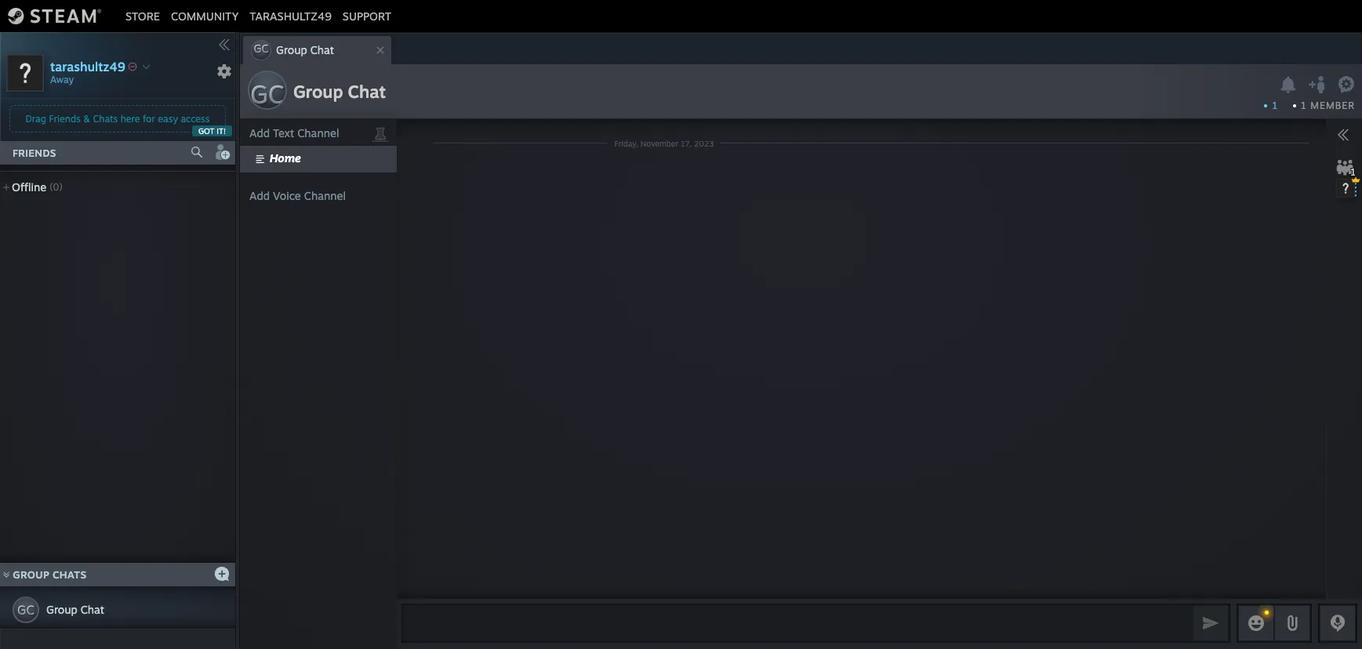 Task type: vqa. For each thing, say whether or not it's contained in the screenshot.
top EA SPORTS FC™ 24 link
no



Task type: locate. For each thing, give the bounding box(es) containing it.
1 horizontal spatial tarashultz49
[[250, 9, 332, 22]]

gc down collapse chats list icon
[[17, 602, 34, 618]]

0 vertical spatial group chat
[[293, 81, 386, 102]]

chat down close this tab icon
[[348, 81, 386, 102]]

1 horizontal spatial chats
[[93, 113, 118, 125]]

1 for 1
[[1272, 100, 1278, 111]]

0 horizontal spatial group chat
[[46, 603, 104, 616]]

friends down the 'drag'
[[13, 147, 56, 159]]

easy
[[158, 113, 178, 125]]

1 member
[[1301, 100, 1355, 111]]

group chat
[[293, 81, 386, 102], [46, 603, 104, 616]]

send special image
[[1283, 614, 1302, 633]]

0 vertical spatial friends
[[49, 113, 81, 125]]

channel right text
[[297, 126, 339, 140]]

friends left &
[[49, 113, 81, 125]]

offline
[[12, 180, 46, 194]]

chats
[[93, 113, 118, 125], [52, 569, 87, 581]]

friends inside drag friends & chats here for easy access got it!
[[49, 113, 81, 125]]

gc group chat
[[254, 42, 334, 56]]

2 horizontal spatial chat
[[348, 81, 386, 102]]

2 1 from the left
[[1301, 100, 1307, 111]]

for
[[143, 113, 155, 125]]

0 vertical spatial channel
[[297, 126, 339, 140]]

2 add from the top
[[249, 189, 270, 202]]

0 horizontal spatial chat
[[81, 603, 104, 616]]

drag
[[25, 113, 46, 125]]

0 vertical spatial gc
[[254, 42, 269, 55]]

gc
[[254, 42, 269, 55], [250, 78, 285, 110], [17, 602, 34, 618]]

here
[[120, 113, 140, 125]]

0 vertical spatial add
[[249, 126, 270, 140]]

support
[[343, 9, 391, 22]]

1 vertical spatial gc
[[250, 78, 285, 110]]

chats right collapse chats list icon
[[52, 569, 87, 581]]

tarashultz49 up the gc group chat
[[250, 9, 332, 22]]

channel
[[297, 126, 339, 140], [304, 189, 346, 202]]

1 vertical spatial chats
[[52, 569, 87, 581]]

1 vertical spatial chat
[[348, 81, 386, 102]]

(
[[50, 181, 53, 193]]

add
[[249, 126, 270, 140], [249, 189, 270, 202]]

sorting alphabetically image
[[210, 176, 229, 195]]

community
[[171, 9, 239, 22]]

1 vertical spatial add
[[249, 189, 270, 202]]

create new voice channel image
[[249, 187, 265, 202]]

friends
[[49, 113, 81, 125], [13, 147, 56, 159]]

got
[[198, 126, 214, 136]]

tarashultz49 left the do not disturb "image"
[[50, 58, 125, 74]]

add left text
[[249, 126, 270, 140]]

chat
[[310, 43, 334, 56], [348, 81, 386, 102], [81, 603, 104, 616]]

do not disturb image
[[128, 62, 137, 71]]

0 vertical spatial chat
[[310, 43, 334, 56]]

create new text channel image
[[249, 124, 265, 140]]

support link
[[337, 9, 397, 22]]

expand member list image
[[1337, 129, 1350, 141]]

0 vertical spatial chats
[[93, 113, 118, 125]]

1 horizontal spatial 1
[[1301, 100, 1307, 111]]

1 horizontal spatial chat
[[310, 43, 334, 56]]

gc up create new text channel icon
[[250, 78, 285, 110]]

1 vertical spatial tarashultz49
[[50, 58, 125, 74]]

1 left 1 member
[[1272, 100, 1278, 111]]

1 1 from the left
[[1272, 100, 1278, 111]]

1 add from the top
[[249, 126, 270, 140]]

0
[[53, 181, 59, 193]]

chat down 'group chats'
[[81, 603, 104, 616]]

manage group chat settings image
[[1338, 76, 1358, 96]]

1
[[1272, 100, 1278, 111], [1301, 100, 1307, 111]]

access
[[181, 113, 210, 125]]

None text field
[[401, 604, 1190, 643]]

group chat up "unpin channel list" image
[[293, 81, 386, 102]]

search my friends list image
[[190, 145, 204, 159]]

add for add text channel
[[249, 126, 270, 140]]

gc down 'tarashultz49' link
[[254, 42, 269, 55]]

2 vertical spatial gc
[[17, 602, 34, 618]]

0 horizontal spatial 1
[[1272, 100, 1278, 111]]

1 vertical spatial channel
[[304, 189, 346, 202]]

)
[[59, 181, 63, 193]]

group
[[276, 43, 307, 56], [293, 81, 343, 102], [13, 569, 49, 581], [46, 603, 77, 616]]

0 horizontal spatial chats
[[52, 569, 87, 581]]

channel right voice
[[304, 189, 346, 202]]

1 left the member
[[1301, 100, 1307, 111]]

tarashultz49
[[250, 9, 332, 22], [50, 58, 125, 74]]

chat down 'tarashultz49' link
[[310, 43, 334, 56]]

2 vertical spatial chat
[[81, 603, 104, 616]]

it!
[[217, 126, 226, 136]]

home
[[270, 151, 301, 165]]

1 vertical spatial friends
[[13, 147, 56, 159]]

chat inside the gc group chat
[[310, 43, 334, 56]]

group chat down 'group chats'
[[46, 603, 104, 616]]

add left voice
[[249, 189, 270, 202]]

chats right &
[[93, 113, 118, 125]]



Task type: describe. For each thing, give the bounding box(es) containing it.
drag friends & chats here for easy access got it!
[[25, 113, 226, 136]]

unpin channel list image
[[370, 122, 391, 143]]

invite a friend to this group chat image
[[1308, 74, 1328, 95]]

manage friends list settings image
[[216, 64, 232, 79]]

member
[[1311, 100, 1355, 111]]

create a group chat image
[[214, 566, 230, 581]]

2023
[[694, 138, 714, 148]]

&
[[83, 113, 90, 125]]

community link
[[165, 9, 244, 22]]

store link
[[120, 9, 165, 22]]

close this tab image
[[372, 45, 388, 55]]

chats inside drag friends & chats here for easy access got it!
[[93, 113, 118, 125]]

add text channel
[[249, 126, 339, 140]]

channel for add voice channel
[[304, 189, 346, 202]]

manage notification settings image
[[1278, 76, 1298, 94]]

add voice channel
[[249, 189, 346, 202]]

store
[[125, 9, 160, 22]]

group chats
[[13, 569, 87, 581]]

collapse chats list image
[[0, 572, 18, 578]]

0 vertical spatial tarashultz49
[[250, 9, 332, 22]]

gc inside the gc group chat
[[254, 42, 269, 55]]

november
[[641, 138, 678, 148]]

tarashultz49 link
[[244, 9, 337, 22]]

away
[[50, 73, 74, 85]]

1 vertical spatial group chat
[[46, 603, 104, 616]]

friday,
[[614, 138, 638, 148]]

17,
[[681, 138, 692, 148]]

1 horizontal spatial group chat
[[293, 81, 386, 102]]

0 horizontal spatial tarashultz49
[[50, 58, 125, 74]]

text
[[273, 126, 294, 140]]

add a friend image
[[213, 144, 231, 161]]

channel for add text channel
[[297, 126, 339, 140]]

1 for 1 member
[[1301, 100, 1307, 111]]

offline ( 0 )
[[12, 180, 63, 194]]

voice
[[273, 189, 301, 202]]

add for add voice channel
[[249, 189, 270, 202]]

group inside the gc group chat
[[276, 43, 307, 56]]

friday, november 17, 2023
[[614, 138, 714, 148]]

submit image
[[1201, 613, 1221, 633]]



